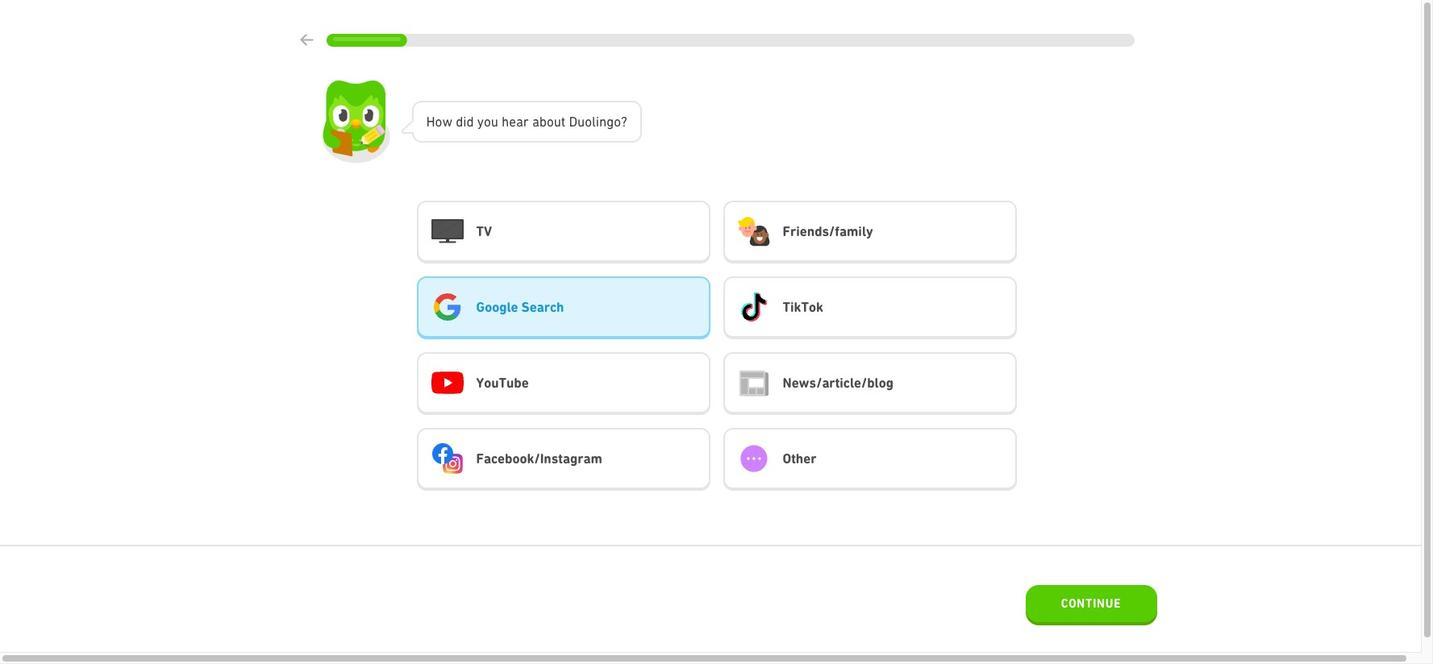Task type: describe. For each thing, give the bounding box(es) containing it.
h
[[502, 113, 509, 129]]

tiktok
[[783, 299, 824, 315]]

1 d from the left
[[456, 113, 463, 129]]

3 o from the left
[[547, 113, 554, 129]]

1 i from the left
[[463, 113, 467, 129]]

Facebook/Instagram radio
[[417, 428, 710, 491]]

YouTube radio
[[417, 352, 710, 415]]

h o w
[[426, 113, 453, 129]]

continue button
[[1026, 586, 1157, 626]]

News/article/blog radio
[[723, 352, 1017, 415]]

d i d
[[456, 113, 474, 129]]

e
[[509, 113, 516, 129]]

TikTok radio
[[723, 276, 1017, 339]]

news/article/blog
[[783, 375, 894, 391]]

h e a r
[[502, 113, 529, 129]]

2 d from the left
[[467, 113, 474, 129]]

r
[[523, 113, 529, 129]]

l
[[592, 113, 596, 129]]

4 o from the left
[[585, 113, 592, 129]]

Friends/family radio
[[723, 201, 1017, 263]]

d
[[569, 113, 577, 129]]

1 a from the left
[[516, 113, 523, 129]]

continue
[[1061, 597, 1122, 611]]

y
[[477, 113, 484, 129]]

?
[[621, 113, 627, 129]]



Task type: locate. For each thing, give the bounding box(es) containing it.
a b o u t
[[532, 113, 566, 129]]

i left y
[[463, 113, 467, 129]]

d u o l i n g o ?
[[569, 113, 627, 129]]

o
[[435, 113, 442, 129], [484, 113, 491, 129], [547, 113, 554, 129], [585, 113, 592, 129], [614, 113, 621, 129]]

u left the l
[[577, 113, 585, 129]]

2 a from the left
[[532, 113, 539, 129]]

b
[[539, 113, 547, 129]]

friends/family
[[783, 223, 873, 239]]

Other radio
[[723, 428, 1017, 491]]

Google Search radio
[[417, 276, 710, 339]]

t
[[561, 113, 566, 129]]

progress bar
[[326, 34, 1134, 47]]

a
[[516, 113, 523, 129], [532, 113, 539, 129]]

2 i from the left
[[596, 113, 599, 129]]

a right h
[[516, 113, 523, 129]]

2 u from the left
[[554, 113, 561, 129]]

2 o from the left
[[484, 113, 491, 129]]

h
[[426, 113, 435, 129]]

y o u
[[477, 113, 498, 129]]

w
[[442, 113, 453, 129]]

a right r
[[532, 113, 539, 129]]

other
[[783, 451, 817, 467]]

i
[[463, 113, 467, 129], [596, 113, 599, 129]]

1 horizontal spatial i
[[596, 113, 599, 129]]

d
[[456, 113, 463, 129], [467, 113, 474, 129]]

1 horizontal spatial a
[[532, 113, 539, 129]]

0 horizontal spatial i
[[463, 113, 467, 129]]

0 horizontal spatial a
[[516, 113, 523, 129]]

o left h
[[484, 113, 491, 129]]

o left 'n'
[[585, 113, 592, 129]]

1 u from the left
[[491, 113, 498, 129]]

youtube
[[476, 375, 529, 391]]

search
[[522, 299, 564, 315]]

tv
[[476, 223, 492, 239]]

u right b
[[554, 113, 561, 129]]

o left d i d
[[435, 113, 442, 129]]

TV radio
[[417, 201, 710, 263]]

1 horizontal spatial d
[[467, 113, 474, 129]]

0 horizontal spatial d
[[456, 113, 463, 129]]

google search
[[476, 299, 564, 315]]

n
[[599, 113, 607, 129]]

u left h
[[491, 113, 498, 129]]

d left y
[[467, 113, 474, 129]]

d right w
[[456, 113, 463, 129]]

5 o from the left
[[614, 113, 621, 129]]

i left g
[[596, 113, 599, 129]]

o left t
[[547, 113, 554, 129]]

google
[[476, 299, 518, 315]]

0 horizontal spatial u
[[491, 113, 498, 129]]

o right 'n'
[[614, 113, 621, 129]]

1 horizontal spatial u
[[554, 113, 561, 129]]

1 o from the left
[[435, 113, 442, 129]]

facebook/instagram
[[476, 451, 602, 467]]

2 horizontal spatial u
[[577, 113, 585, 129]]

u
[[491, 113, 498, 129], [554, 113, 561, 129], [577, 113, 585, 129]]

3 u from the left
[[577, 113, 585, 129]]

g
[[607, 113, 614, 129]]



Task type: vqa. For each thing, say whether or not it's contained in the screenshot.
TIKTOK option
yes



